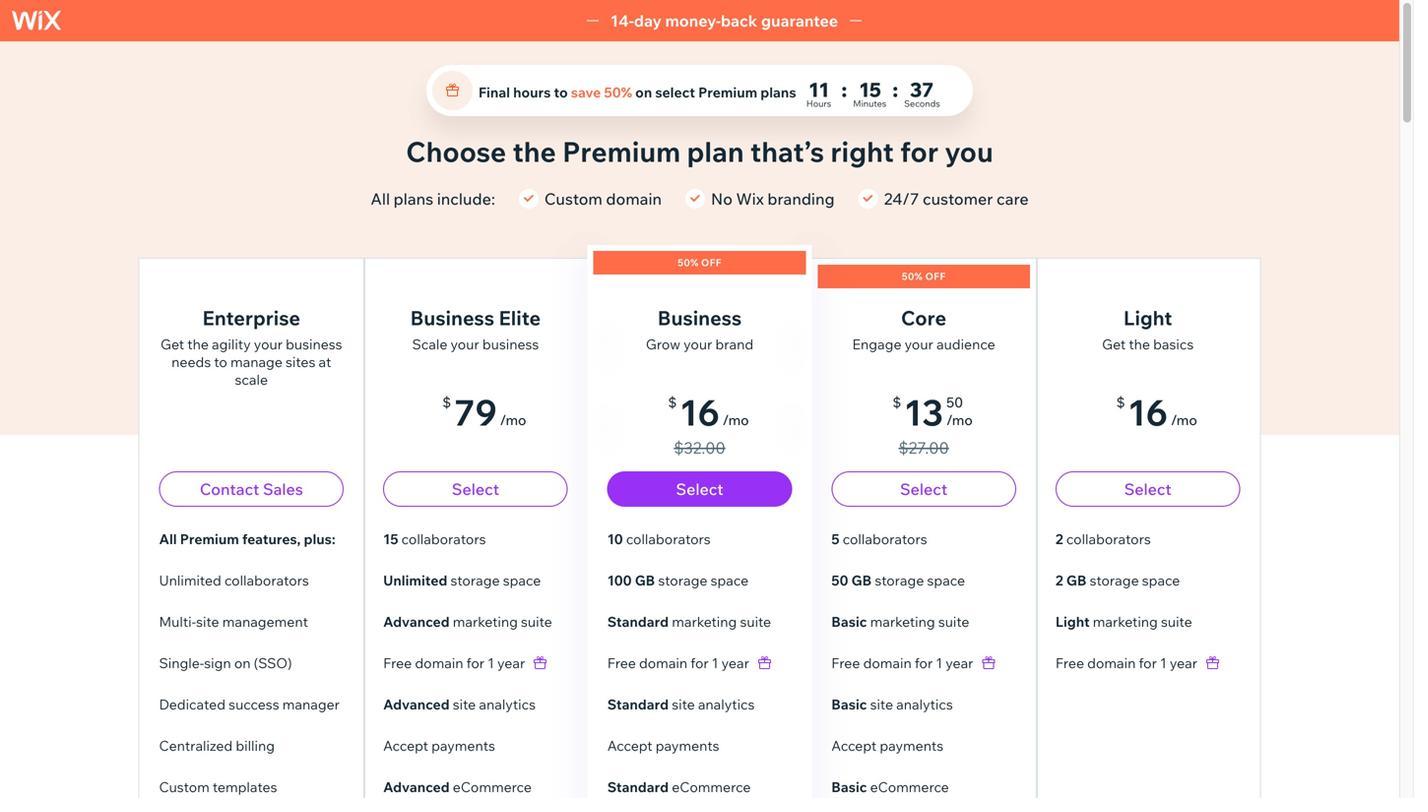 Task type: locate. For each thing, give the bounding box(es) containing it.
advanced site analytics
[[383, 696, 536, 713]]

2 horizontal spatial ecommerce
[[870, 779, 949, 796]]

get inside "enterprise get the agility your business needs to manage sites at scale"
[[161, 336, 184, 353]]

0 horizontal spatial 50% off
[[678, 257, 722, 269]]

0 horizontal spatial on
[[234, 655, 251, 672]]

3 suite from the left
[[938, 614, 969, 631]]

1 down light marketing suite
[[1160, 655, 1167, 672]]

1 ecommerce from the left
[[453, 779, 532, 796]]

the for enterprise
[[187, 336, 209, 353]]

3 analytics from the left
[[896, 696, 953, 713]]

collaborators for 15
[[401, 531, 486, 548]]

1 horizontal spatial 50%
[[678, 257, 699, 269]]

$ inside $ 16 /mo $32.00
[[668, 394, 677, 411]]

basic for marketing suite
[[831, 614, 867, 631]]

free up the "basic site analytics"
[[831, 655, 860, 672]]

analytics
[[479, 696, 536, 713], [698, 696, 755, 713], [896, 696, 953, 713]]

business
[[410, 306, 494, 330], [658, 306, 742, 330]]

advanced for marketing suite
[[383, 614, 450, 631]]

get for light
[[1102, 336, 1126, 353]]

collaborators up unlimited storage space
[[401, 531, 486, 548]]

/mo inside $ 16 /mo $32.00
[[723, 412, 749, 429]]

marketing for light
[[1093, 614, 1158, 631]]

for
[[900, 134, 939, 169], [466, 655, 485, 672], [691, 655, 709, 672], [915, 655, 933, 672], [1139, 655, 1157, 672]]

advanced down unlimited storage space
[[383, 614, 450, 631]]

analytics for basic site analytics
[[896, 696, 953, 713]]

10 collaborators
[[607, 531, 711, 548]]

4 your from the left
[[905, 336, 933, 353]]

accept payments
[[383, 738, 495, 755], [607, 738, 719, 755], [831, 738, 944, 755]]

2 business from the left
[[482, 336, 539, 353]]

0 horizontal spatial 16
[[680, 390, 720, 435]]

1 horizontal spatial get
[[1102, 336, 1126, 353]]

all for all premium features, plus:
[[159, 531, 177, 548]]

analytics down advanced marketing suite
[[479, 696, 536, 713]]

0 horizontal spatial analytics
[[479, 696, 536, 713]]

0 horizontal spatial 50
[[831, 572, 848, 589]]

business
[[286, 336, 342, 353], [482, 336, 539, 353]]

your inside "enterprise get the agility your business needs to manage sites at scale"
[[254, 336, 283, 353]]

$ inside '$ 16 /mo'
[[1116, 394, 1125, 411]]

1 horizontal spatial to
[[554, 84, 568, 101]]

unlimited
[[159, 572, 221, 589], [383, 572, 447, 589]]

1 horizontal spatial custom
[[544, 189, 603, 209]]

unlimited collaborators
[[159, 572, 309, 589]]

1 horizontal spatial off
[[925, 270, 946, 283]]

1 vertical spatial custom
[[159, 779, 210, 796]]

1 vertical spatial advanced
[[383, 696, 450, 713]]

billing
[[236, 738, 275, 755]]

37
[[910, 77, 934, 102]]

on
[[635, 84, 652, 101], [234, 655, 251, 672]]

1 horizontal spatial on
[[635, 84, 652, 101]]

the inside "enterprise get the agility your business needs to manage sites at scale"
[[187, 336, 209, 353]]

basic for ecommerce
[[831, 779, 867, 796]]

0 horizontal spatial unlimited
[[159, 572, 221, 589]]

management
[[222, 614, 308, 631]]

business inside business grow your brand
[[658, 306, 742, 330]]

50% right save
[[604, 84, 632, 101]]

1 horizontal spatial premium
[[562, 134, 681, 169]]

1 year from the left
[[497, 655, 525, 672]]

analytics for advanced site analytics
[[479, 696, 536, 713]]

0 vertical spatial light
[[1124, 306, 1172, 330]]

light
[[1124, 306, 1172, 330], [1056, 614, 1090, 631]]

1 gb from the left
[[635, 572, 655, 589]]

0 vertical spatial 50%
[[604, 84, 632, 101]]

branding
[[768, 189, 835, 209]]

collaborators up 2 gb storage space
[[1066, 531, 1151, 548]]

free down light marketing suite
[[1056, 655, 1084, 672]]

day
[[634, 11, 662, 31]]

1 vertical spatial to
[[214, 354, 227, 371]]

payments down the "basic site analytics"
[[880, 738, 944, 755]]

1 horizontal spatial business
[[658, 306, 742, 330]]

standard for site analytics
[[607, 696, 669, 713]]

marketing for standard
[[672, 614, 737, 631]]

business down elite
[[482, 336, 539, 353]]

/mo
[[500, 412, 526, 429], [723, 412, 749, 429], [946, 412, 973, 429], [1171, 412, 1197, 429]]

site
[[196, 614, 219, 631], [453, 696, 476, 713], [672, 696, 695, 713], [870, 696, 893, 713]]

storage up standard marketing suite
[[658, 572, 707, 589]]

2 advanced from the top
[[383, 696, 450, 713]]

standard
[[607, 614, 669, 631], [607, 696, 669, 713], [607, 779, 669, 796]]

1 horizontal spatial 50% off
[[902, 270, 946, 283]]

0 horizontal spatial accept
[[383, 738, 428, 755]]

suite down 50 gb storage space
[[938, 614, 969, 631]]

manager
[[282, 696, 340, 713]]

standard for ecommerce
[[607, 779, 669, 796]]

collaborators for 2
[[1066, 531, 1151, 548]]

1 storage from the left
[[451, 572, 500, 589]]

$ for $ 13 50 /mo $27.00
[[893, 394, 901, 411]]

2
[[1056, 531, 1063, 548], [1056, 572, 1063, 589]]

3 ecommerce from the left
[[870, 779, 949, 796]]

business inside the business elite scale your business
[[482, 336, 539, 353]]

all left the include:
[[371, 189, 390, 209]]

off down no
[[701, 257, 722, 269]]

select up 2 collaborators
[[1124, 480, 1172, 499]]

site down advanced marketing suite
[[453, 696, 476, 713]]

2 select from the left
[[676, 480, 723, 499]]

1 down standard marketing suite
[[712, 655, 718, 672]]

0 vertical spatial advanced
[[383, 614, 450, 631]]

dedicated
[[159, 696, 226, 713]]

to
[[554, 84, 568, 101], [214, 354, 227, 371]]

3 advanced from the top
[[383, 779, 450, 796]]

1 vertical spatial 2
[[1056, 572, 1063, 589]]

suite for basic marketing suite
[[938, 614, 969, 631]]

centralized billing
[[159, 738, 275, 755]]

free domain for 1 year down the basic marketing suite
[[831, 655, 973, 672]]

basic site analytics
[[831, 696, 953, 713]]

4 storage from the left
[[1090, 572, 1139, 589]]

0 vertical spatial off
[[701, 257, 722, 269]]

1 down advanced marketing suite
[[488, 655, 494, 672]]

1 vertical spatial all
[[159, 531, 177, 548]]

: right 11
[[842, 77, 847, 102]]

2 vertical spatial standard
[[607, 779, 669, 796]]

1 : from the left
[[842, 77, 847, 102]]

2 horizontal spatial payments
[[880, 738, 944, 755]]

multi-
[[159, 614, 196, 631]]

1 horizontal spatial ecommerce
[[672, 779, 751, 796]]

$ inside $ 79 /mo
[[442, 394, 451, 411]]

1 16 from the left
[[680, 390, 720, 435]]

year down advanced marketing suite
[[497, 655, 525, 672]]

4 suite from the left
[[1161, 614, 1192, 631]]

business for elite
[[410, 306, 494, 330]]

0 horizontal spatial get
[[161, 336, 184, 353]]

4 select button from the left
[[1056, 472, 1240, 507]]

3 standard from the top
[[607, 779, 669, 796]]

standard marketing suite
[[607, 614, 771, 631]]

15 collaborators
[[383, 531, 486, 548]]

1 vertical spatial 50% off
[[902, 270, 946, 283]]

site for multi-
[[196, 614, 219, 631]]

marketing
[[453, 614, 518, 631], [672, 614, 737, 631], [870, 614, 935, 631], [1093, 614, 1158, 631]]

2 vertical spatial 50%
[[902, 270, 923, 283]]

ecommerce down the "basic site analytics"
[[870, 779, 949, 796]]

light down 2 gb storage space
[[1056, 614, 1090, 631]]

get
[[161, 336, 184, 353], [1102, 336, 1126, 353]]

space up the basic marketing suite
[[927, 572, 965, 589]]

your down core
[[905, 336, 933, 353]]

space
[[503, 572, 541, 589], [711, 572, 749, 589], [927, 572, 965, 589], [1142, 572, 1180, 589]]

2 unlimited from the left
[[383, 572, 447, 589]]

$32.00
[[674, 438, 726, 458]]

ecommerce down advanced site analytics
[[453, 779, 532, 796]]

1 free domain for 1 year from the left
[[383, 655, 525, 672]]

business inside the business elite scale your business
[[410, 306, 494, 330]]

15 inside 15 minutes :
[[859, 77, 881, 102]]

select button down '$27.00'
[[831, 472, 1016, 507]]

0 horizontal spatial all
[[159, 531, 177, 548]]

4 marketing from the left
[[1093, 614, 1158, 631]]

2 storage from the left
[[658, 572, 707, 589]]

4 space from the left
[[1142, 572, 1180, 589]]

2 gb storage space
[[1056, 572, 1180, 589]]

business elite scale your business
[[410, 306, 541, 353]]

/mo for $ 16 /mo
[[1171, 412, 1197, 429]]

the left basics
[[1129, 336, 1150, 353]]

all plans include:
[[371, 189, 495, 209]]

ecommerce
[[453, 779, 532, 796], [672, 779, 751, 796], [870, 779, 949, 796]]

11 hours
[[806, 77, 831, 109]]

basic ecommerce
[[831, 779, 949, 796]]

1 horizontal spatial analytics
[[698, 696, 755, 713]]

15 for collaborators
[[383, 531, 398, 548]]

2 16 from the left
[[1128, 390, 1168, 435]]

1 horizontal spatial accept
[[607, 738, 652, 755]]

4 /mo from the left
[[1171, 412, 1197, 429]]

unlimited for unlimited storage space
[[383, 572, 447, 589]]

50% up business grow your brand
[[678, 257, 699, 269]]

2 free domain for 1 year from the left
[[607, 655, 749, 672]]

1 horizontal spatial all
[[371, 189, 390, 209]]

get left basics
[[1102, 336, 1126, 353]]

2 horizontal spatial gb
[[1066, 572, 1087, 589]]

that's
[[750, 134, 824, 169]]

1 horizontal spatial business
[[482, 336, 539, 353]]

off
[[701, 257, 722, 269], [925, 270, 946, 283]]

50% off up business grow your brand
[[678, 257, 722, 269]]

engage
[[852, 336, 902, 353]]

1 business from the left
[[410, 306, 494, 330]]

/mo inside '$ 16 /mo'
[[1171, 412, 1197, 429]]

1 vertical spatial standard
[[607, 696, 669, 713]]

suite for advanced marketing suite
[[521, 614, 552, 631]]

marketing down 50 gb storage space
[[870, 614, 935, 631]]

$ up $32.00
[[668, 394, 677, 411]]

2 year from the left
[[721, 655, 749, 672]]

business grow your brand
[[646, 306, 754, 353]]

0 vertical spatial to
[[554, 84, 568, 101]]

2 your from the left
[[451, 336, 479, 353]]

: left '37'
[[893, 77, 898, 102]]

1 vertical spatial 15
[[383, 531, 398, 548]]

14-
[[610, 11, 634, 31]]

marketing down 2 gb storage space
[[1093, 614, 1158, 631]]

collaborators up 100 gb storage space
[[626, 531, 711, 548]]

unlimited for unlimited collaborators
[[159, 572, 221, 589]]

1 1 from the left
[[488, 655, 494, 672]]

1 horizontal spatial 50
[[946, 394, 963, 411]]

0 horizontal spatial off
[[701, 257, 722, 269]]

your inside business grow your brand
[[684, 336, 712, 353]]

2 suite from the left
[[740, 614, 771, 631]]

basics
[[1153, 336, 1194, 353]]

advanced for site analytics
[[383, 696, 450, 713]]

1 2 from the top
[[1056, 531, 1063, 548]]

1 advanced from the top
[[383, 614, 450, 631]]

50 down 5
[[831, 572, 848, 589]]

0 vertical spatial basic
[[831, 614, 867, 631]]

suite down 2 gb storage space
[[1161, 614, 1192, 631]]

1 your from the left
[[254, 336, 283, 353]]

1 horizontal spatial payments
[[656, 738, 719, 755]]

free up advanced site analytics
[[383, 655, 412, 672]]

1 horizontal spatial 15
[[859, 77, 881, 102]]

site up sign
[[196, 614, 219, 631]]

for down advanced marketing suite
[[466, 655, 485, 672]]

4 select from the left
[[1124, 480, 1172, 499]]

3 basic from the top
[[831, 779, 867, 796]]

premium up unlimited collaborators
[[180, 531, 239, 548]]

unlimited storage space
[[383, 572, 541, 589]]

2 for 2
[[1056, 531, 1063, 548]]

1 get from the left
[[161, 336, 184, 353]]

0 vertical spatial all
[[371, 189, 390, 209]]

advanced marketing suite
[[383, 614, 552, 631]]

0 vertical spatial 50
[[946, 394, 963, 411]]

3 select from the left
[[900, 480, 948, 499]]

storage up the basic marketing suite
[[875, 572, 924, 589]]

plans left the include:
[[394, 189, 433, 209]]

0 horizontal spatial business
[[410, 306, 494, 330]]

1 analytics from the left
[[479, 696, 536, 713]]

0 horizontal spatial 50%
[[604, 84, 632, 101]]

site for advanced
[[453, 696, 476, 713]]

1 vertical spatial basic
[[831, 696, 867, 713]]

collaborators
[[401, 531, 486, 548], [626, 531, 711, 548], [843, 531, 927, 548], [1066, 531, 1151, 548], [224, 572, 309, 589]]

the inside light get the basics
[[1129, 336, 1150, 353]]

standard down standard site analytics
[[607, 779, 669, 796]]

/mo right 13
[[946, 412, 973, 429]]

gb
[[635, 572, 655, 589], [852, 572, 872, 589], [1066, 572, 1087, 589]]

select up 15 collaborators
[[452, 480, 499, 499]]

1 payments from the left
[[431, 738, 495, 755]]

0 vertical spatial 2
[[1056, 531, 1063, 548]]

ecommerce down standard site analytics
[[672, 779, 751, 796]]

1 business from the left
[[286, 336, 342, 353]]

1 horizontal spatial accept payments
[[607, 738, 719, 755]]

free domain for 1 year up standard site analytics
[[607, 655, 749, 672]]

suite for standard marketing suite
[[740, 614, 771, 631]]

suite down unlimited storage space
[[521, 614, 552, 631]]

16 for $ 16 /mo
[[1128, 390, 1168, 435]]

50% off
[[678, 257, 722, 269], [902, 270, 946, 283]]

1 marketing from the left
[[453, 614, 518, 631]]

0 horizontal spatial custom
[[159, 779, 210, 796]]

2 horizontal spatial analytics
[[896, 696, 953, 713]]

0 vertical spatial plans
[[761, 84, 796, 101]]

3 space from the left
[[927, 572, 965, 589]]

0 horizontal spatial 15
[[383, 531, 398, 548]]

marketing down 100 gb storage space
[[672, 614, 737, 631]]

single-sign on (sso)
[[159, 655, 292, 672]]

1 horizontal spatial the
[[513, 134, 556, 169]]

50
[[946, 394, 963, 411], [831, 572, 848, 589]]

advanced down advanced site analytics
[[383, 779, 450, 796]]

3 accept from the left
[[831, 738, 877, 755]]

free up standard site analytics
[[607, 655, 636, 672]]

0 horizontal spatial the
[[187, 336, 209, 353]]

marketing down unlimited storage space
[[453, 614, 518, 631]]

light inside light get the basics
[[1124, 306, 1172, 330]]

on right sign
[[234, 655, 251, 672]]

2 get from the left
[[1102, 336, 1126, 353]]

$ inside $ 13 50 /mo $27.00
[[893, 394, 901, 411]]

15
[[859, 77, 881, 102], [383, 531, 398, 548]]

site for basic
[[870, 696, 893, 713]]

analytics down standard marketing suite
[[698, 696, 755, 713]]

0 horizontal spatial payments
[[431, 738, 495, 755]]

3 your from the left
[[684, 336, 712, 353]]

50 right 13
[[946, 394, 963, 411]]

2 standard from the top
[[607, 696, 669, 713]]

$ for $ 16 /mo
[[1116, 394, 1125, 411]]

brand
[[715, 336, 754, 353]]

for down the basic marketing suite
[[915, 655, 933, 672]]

$
[[442, 394, 451, 411], [668, 394, 677, 411], [893, 394, 901, 411], [1116, 394, 1125, 411]]

0 horizontal spatial premium
[[180, 531, 239, 548]]

advanced
[[383, 614, 450, 631], [383, 696, 450, 713], [383, 779, 450, 796]]

for down light marketing suite
[[1139, 655, 1157, 672]]

1 horizontal spatial 16
[[1128, 390, 1168, 435]]

2 horizontal spatial accept payments
[[831, 738, 944, 755]]

15 right the plus:
[[383, 531, 398, 548]]

1
[[488, 655, 494, 672], [712, 655, 718, 672], [936, 655, 943, 672], [1160, 655, 1167, 672]]

templates
[[213, 779, 277, 796]]

accept payments up standard ecommerce
[[607, 738, 719, 755]]

/mo inside $ 79 /mo
[[500, 412, 526, 429]]

contact sales
[[200, 480, 303, 499]]

business up brand
[[658, 306, 742, 330]]

1 horizontal spatial :
[[893, 77, 898, 102]]

gb for 2 gb
[[1066, 572, 1087, 589]]

domain
[[606, 189, 662, 209], [415, 655, 463, 672], [639, 655, 688, 672], [863, 655, 912, 672], [1087, 655, 1136, 672]]

0 vertical spatial 15
[[859, 77, 881, 102]]

1 standard from the top
[[607, 614, 669, 631]]

3 gb from the left
[[1066, 572, 1087, 589]]

for down seconds
[[900, 134, 939, 169]]

2 space from the left
[[711, 572, 749, 589]]

basic down 50 gb storage space
[[831, 614, 867, 631]]

0 vertical spatial premium
[[698, 84, 757, 101]]

3 marketing from the left
[[870, 614, 935, 631]]

11
[[809, 77, 829, 102]]

$ 16 /mo $32.00
[[668, 390, 749, 458]]

site up standard ecommerce
[[672, 696, 695, 713]]

gb down '5 collaborators'
[[852, 572, 872, 589]]

2 business from the left
[[658, 306, 742, 330]]

2 marketing from the left
[[672, 614, 737, 631]]

right
[[830, 134, 894, 169]]

year down light marketing suite
[[1170, 655, 1198, 672]]

16 down basics
[[1128, 390, 1168, 435]]

1 select from the left
[[452, 480, 499, 499]]

business up the scale
[[410, 306, 494, 330]]

free domain for 1 year down light marketing suite
[[1056, 655, 1198, 672]]

1 $ from the left
[[442, 394, 451, 411]]

premium right select
[[698, 84, 757, 101]]

0 horizontal spatial ecommerce
[[453, 779, 532, 796]]

0 horizontal spatial gb
[[635, 572, 655, 589]]

2 vertical spatial advanced
[[383, 779, 450, 796]]

storage
[[451, 572, 500, 589], [658, 572, 707, 589], [875, 572, 924, 589], [1090, 572, 1139, 589]]

your up manage
[[254, 336, 283, 353]]

all
[[371, 189, 390, 209], [159, 531, 177, 548]]

2 $ from the left
[[668, 394, 677, 411]]

accept payments up advanced ecommerce
[[383, 738, 495, 755]]

2 gb from the left
[[852, 572, 872, 589]]

0 vertical spatial on
[[635, 84, 652, 101]]

payments down standard site analytics
[[656, 738, 719, 755]]

marketing for advanced
[[453, 614, 518, 631]]

select for 1st "select" 'button' from the left
[[452, 480, 499, 499]]

3 storage from the left
[[875, 572, 924, 589]]

1 unlimited from the left
[[159, 572, 221, 589]]

1 suite from the left
[[521, 614, 552, 631]]

2 horizontal spatial accept
[[831, 738, 877, 755]]

16 inside $ 16 /mo $32.00
[[680, 390, 720, 435]]

2 basic from the top
[[831, 696, 867, 713]]

/mo for $ 79 /mo
[[500, 412, 526, 429]]

hours
[[806, 98, 831, 109]]

0 vertical spatial 50% off
[[678, 257, 722, 269]]

50% off up core
[[902, 270, 946, 283]]

3 /mo from the left
[[946, 412, 973, 429]]

agility
[[212, 336, 251, 353]]

0 horizontal spatial accept payments
[[383, 738, 495, 755]]

unlimited up multi-
[[159, 572, 221, 589]]

2 vertical spatial basic
[[831, 779, 867, 796]]

2 : from the left
[[893, 77, 898, 102]]

2 accept from the left
[[607, 738, 652, 755]]

off up core
[[925, 270, 946, 283]]

to left save
[[554, 84, 568, 101]]

all for all plans include:
[[371, 189, 390, 209]]

4 1 from the left
[[1160, 655, 1167, 672]]

3 $ from the left
[[893, 394, 901, 411]]

1 basic from the top
[[831, 614, 867, 631]]

0 vertical spatial custom
[[544, 189, 603, 209]]

0 vertical spatial standard
[[607, 614, 669, 631]]

0 horizontal spatial :
[[842, 77, 847, 102]]

50% up core
[[902, 270, 923, 283]]

1 /mo from the left
[[500, 412, 526, 429]]

2 vertical spatial premium
[[180, 531, 239, 548]]

plans left 11 hours
[[761, 84, 796, 101]]

payments down advanced site analytics
[[431, 738, 495, 755]]

$ left 13
[[893, 394, 901, 411]]

1 horizontal spatial unlimited
[[383, 572, 447, 589]]

1 horizontal spatial gb
[[852, 572, 872, 589]]

elite
[[499, 306, 541, 330]]

1 accept from the left
[[383, 738, 428, 755]]

1 vertical spatial light
[[1056, 614, 1090, 631]]

suite
[[521, 614, 552, 631], [740, 614, 771, 631], [938, 614, 969, 631], [1161, 614, 1192, 631]]

get inside light get the basics
[[1102, 336, 1126, 353]]

collaborators for 5
[[843, 531, 927, 548]]

2 /mo from the left
[[723, 412, 749, 429]]

0 horizontal spatial light
[[1056, 614, 1090, 631]]

the up 'needs' at the left top
[[187, 336, 209, 353]]

select button down $32.00
[[607, 472, 792, 507]]

gb right 100
[[635, 572, 655, 589]]

15 right 11
[[859, 77, 881, 102]]

select button up 2 collaborators
[[1056, 472, 1240, 507]]

storage for 100 gb
[[658, 572, 707, 589]]

year down standard marketing suite
[[721, 655, 749, 672]]

free
[[383, 655, 412, 672], [607, 655, 636, 672], [831, 655, 860, 672], [1056, 655, 1084, 672]]

back
[[721, 11, 758, 31]]

free domain for 1 year up advanced site analytics
[[383, 655, 525, 672]]

2 horizontal spatial the
[[1129, 336, 1150, 353]]

standard up standard ecommerce
[[607, 696, 669, 713]]

1 vertical spatial 50
[[831, 572, 848, 589]]

domain up the "basic site analytics"
[[863, 655, 912, 672]]

1 vertical spatial plans
[[394, 189, 433, 209]]

4 $ from the left
[[1116, 394, 1125, 411]]

select button up 15 collaborators
[[383, 472, 568, 507]]

site up basic ecommerce
[[870, 696, 893, 713]]

space up light marketing suite
[[1142, 572, 1180, 589]]

0 horizontal spatial to
[[214, 354, 227, 371]]

2 2 from the top
[[1056, 572, 1063, 589]]

2 analytics from the left
[[698, 696, 755, 713]]

light for light marketing suite
[[1056, 614, 1090, 631]]

your right grow
[[684, 336, 712, 353]]

1 down the basic marketing suite
[[936, 655, 943, 672]]

2 ecommerce from the left
[[672, 779, 751, 796]]

0 horizontal spatial business
[[286, 336, 342, 353]]

1 horizontal spatial light
[[1124, 306, 1172, 330]]

2 collaborators
[[1056, 531, 1151, 548]]



Task type: vqa. For each thing, say whether or not it's contained in the screenshot.
"day"
yes



Task type: describe. For each thing, give the bounding box(es) containing it.
suite for light marketing suite
[[1161, 614, 1192, 631]]

all premium features, plus:
[[159, 531, 336, 548]]

/mo for $ 16 /mo $32.00
[[723, 412, 749, 429]]

select for 2nd "select" 'button'
[[676, 480, 723, 499]]

3 payments from the left
[[880, 738, 944, 755]]

standard for marketing suite
[[607, 614, 669, 631]]

your inside core engage your audience
[[905, 336, 933, 353]]

2 free from the left
[[607, 655, 636, 672]]

1 select button from the left
[[383, 472, 568, 507]]

1 vertical spatial 50%
[[678, 257, 699, 269]]

storage for 50 gb
[[875, 572, 924, 589]]

standard ecommerce
[[607, 779, 751, 796]]

light marketing suite
[[1056, 614, 1192, 631]]

5 collaborators
[[831, 531, 927, 548]]

basic for site analytics
[[831, 696, 867, 713]]

to inside "enterprise get the agility your business needs to manage sites at scale"
[[214, 354, 227, 371]]

13
[[904, 390, 943, 435]]

multi-site management
[[159, 614, 308, 631]]

domain up standard site analytics
[[639, 655, 688, 672]]

sign
[[204, 655, 231, 672]]

money-
[[665, 11, 721, 31]]

custom templates
[[159, 779, 277, 796]]

2 horizontal spatial 50%
[[902, 270, 923, 283]]

0 horizontal spatial plans
[[394, 189, 433, 209]]

3 select button from the left
[[831, 472, 1016, 507]]

3 free from the left
[[831, 655, 860, 672]]

1 free from the left
[[383, 655, 412, 672]]

audience
[[937, 336, 995, 353]]

$ for $ 79 /mo
[[442, 394, 451, 411]]

15 minutes :
[[853, 77, 898, 109]]

no wix branding
[[711, 189, 835, 209]]

1 accept payments from the left
[[383, 738, 495, 755]]

ecommerce for advanced ecommerce
[[453, 779, 532, 796]]

storage for 2 gb
[[1090, 572, 1139, 589]]

core
[[901, 306, 947, 330]]

site for standard
[[672, 696, 695, 713]]

guarantee
[[761, 11, 838, 31]]

100
[[607, 572, 632, 589]]

$ 16 /mo
[[1116, 390, 1197, 435]]

customer
[[923, 189, 993, 209]]

contact
[[200, 480, 259, 499]]

custom domain
[[544, 189, 662, 209]]

: inside 15 minutes :
[[893, 77, 898, 102]]

3 accept payments from the left
[[831, 738, 944, 755]]

business for grow
[[658, 306, 742, 330]]

2 horizontal spatial premium
[[698, 84, 757, 101]]

hours
[[513, 84, 551, 101]]

$ 79 /mo
[[442, 390, 526, 435]]

wix
[[736, 189, 764, 209]]

2 payments from the left
[[656, 738, 719, 755]]

choose the premium plan that's right for you
[[406, 134, 993, 169]]

37 seconds
[[904, 77, 940, 109]]

final hours to save 50% on select premium plans
[[479, 84, 796, 101]]

select for first "select" 'button' from the right
[[1124, 480, 1172, 499]]

50 gb storage space
[[831, 572, 965, 589]]

get for enterprise
[[161, 336, 184, 353]]

business inside "enterprise get the agility your business needs to manage sites at scale"
[[286, 336, 342, 353]]

marketing for basic
[[870, 614, 935, 631]]

your inside the business elite scale your business
[[451, 336, 479, 353]]

domain down light marketing suite
[[1087, 655, 1136, 672]]

1 space from the left
[[503, 572, 541, 589]]

1 vertical spatial on
[[234, 655, 251, 672]]

single-
[[159, 655, 204, 672]]

enterprise get the agility your business needs to manage sites at scale
[[161, 306, 342, 388]]

plus:
[[304, 531, 336, 548]]

sites
[[286, 354, 316, 371]]

4 free from the left
[[1056, 655, 1084, 672]]

scale
[[235, 371, 268, 388]]

50 inside $ 13 50 /mo $27.00
[[946, 394, 963, 411]]

24/7 customer care
[[884, 189, 1029, 209]]

advanced ecommerce
[[383, 779, 532, 796]]

domain down "choose the premium plan that's right for you" at the top
[[606, 189, 662, 209]]

needs
[[172, 354, 211, 371]]

4 year from the left
[[1170, 655, 1198, 672]]

grow
[[646, 336, 680, 353]]

select for second "select" 'button' from right
[[900, 480, 948, 499]]

core engage your audience
[[852, 306, 995, 353]]

ecommerce for standard ecommerce
[[672, 779, 751, 796]]

save
[[571, 84, 601, 101]]

gb for 50 gb
[[852, 572, 872, 589]]

plan
[[687, 134, 744, 169]]

16 for $ 16 /mo $32.00
[[680, 390, 720, 435]]

minutes
[[853, 98, 887, 109]]

care
[[997, 189, 1029, 209]]

2 1 from the left
[[712, 655, 718, 672]]

select
[[655, 84, 695, 101]]

at
[[319, 354, 331, 371]]

no
[[711, 189, 733, 209]]

for down standard marketing suite
[[691, 655, 709, 672]]

advanced for ecommerce
[[383, 779, 450, 796]]

final
[[479, 84, 510, 101]]

3 free domain for 1 year from the left
[[831, 655, 973, 672]]

features,
[[242, 531, 301, 548]]

seconds
[[904, 98, 940, 109]]

gb for 100 gb
[[635, 572, 655, 589]]

you
[[945, 134, 993, 169]]

15 for minutes
[[859, 77, 881, 102]]

analytics for standard site analytics
[[698, 696, 755, 713]]

contact sales button
[[159, 472, 344, 507]]

5
[[831, 531, 840, 548]]

collaborators for 10
[[626, 531, 711, 548]]

basic marketing suite
[[831, 614, 969, 631]]

3 year from the left
[[946, 655, 973, 672]]

space for 50 gb storage space
[[927, 572, 965, 589]]

10
[[607, 531, 623, 548]]

centralized
[[159, 738, 233, 755]]

2 select button from the left
[[607, 472, 792, 507]]

ecommerce for basic ecommerce
[[870, 779, 949, 796]]

custom for custom templates
[[159, 779, 210, 796]]

space for 2 gb storage space
[[1142, 572, 1180, 589]]

custom for custom domain
[[544, 189, 603, 209]]

collaborators up management
[[224, 572, 309, 589]]

light get the basics
[[1102, 306, 1194, 353]]

14-day money-back guarantee
[[610, 11, 838, 31]]

success
[[229, 696, 279, 713]]

1 vertical spatial premium
[[562, 134, 681, 169]]

(sso)
[[254, 655, 292, 672]]

1 horizontal spatial plans
[[761, 84, 796, 101]]

$27.00
[[899, 438, 949, 458]]

3 1 from the left
[[936, 655, 943, 672]]

4 free domain for 1 year from the left
[[1056, 655, 1198, 672]]

$ 13 50 /mo $27.00
[[893, 390, 973, 458]]

100 gb storage space
[[607, 572, 749, 589]]

2 for 2 gb
[[1056, 572, 1063, 589]]

include:
[[437, 189, 495, 209]]

enterprise
[[202, 306, 300, 330]]

scale
[[412, 336, 447, 353]]

space for 100 gb storage space
[[711, 572, 749, 589]]

light for light get the basics
[[1124, 306, 1172, 330]]

79
[[454, 390, 497, 435]]

2 accept payments from the left
[[607, 738, 719, 755]]

sales
[[263, 480, 303, 499]]

manage
[[230, 354, 283, 371]]

domain up advanced site analytics
[[415, 655, 463, 672]]

1 vertical spatial off
[[925, 270, 946, 283]]

/mo inside $ 13 50 /mo $27.00
[[946, 412, 973, 429]]

the for light
[[1129, 336, 1150, 353]]

$ for $ 16 /mo $32.00
[[668, 394, 677, 411]]

dedicated success manager
[[159, 696, 340, 713]]



